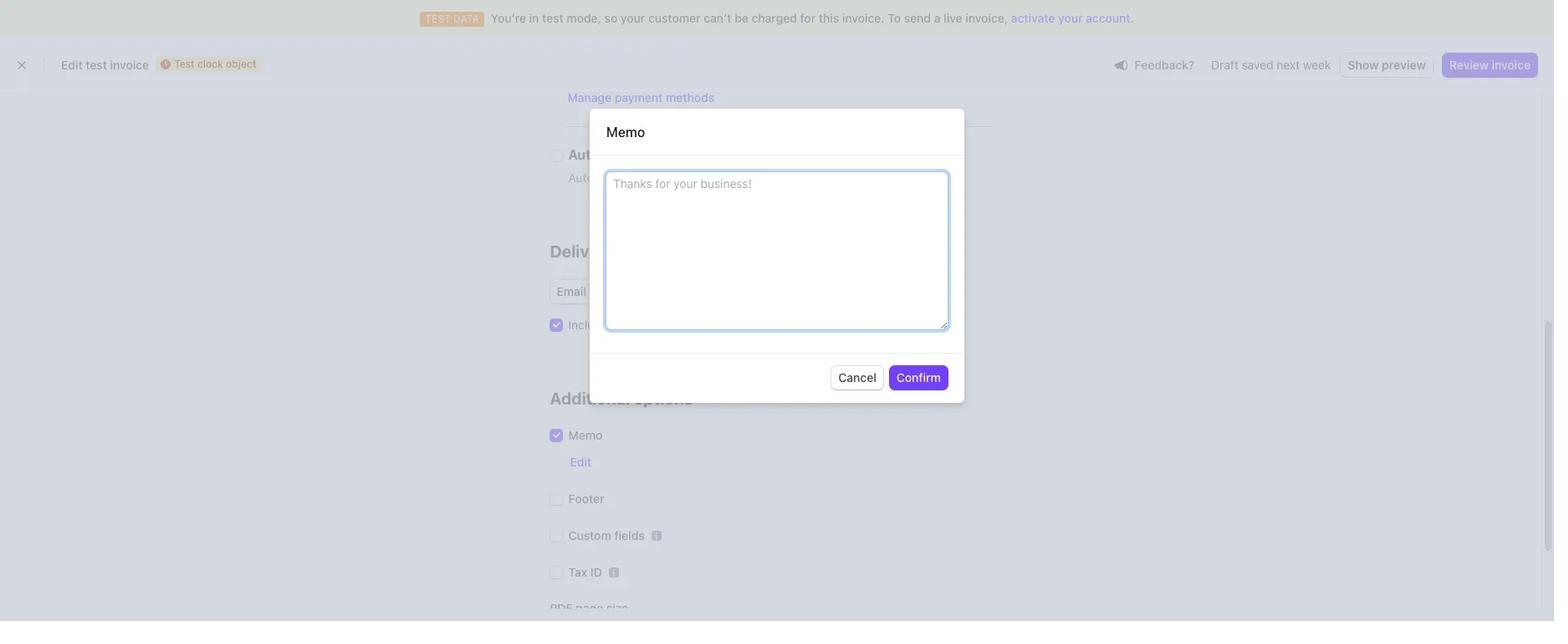 Task type: describe. For each thing, give the bounding box(es) containing it.
1 horizontal spatial memo
[[606, 125, 645, 140]]

customer inside popup button
[[646, 284, 698, 299]]

charge
[[645, 171, 682, 185]]

Thanks for your business! text field
[[606, 173, 948, 330]]

tax
[[568, 565, 587, 580]]

file
[[806, 171, 822, 185]]

pdf page size
[[550, 601, 628, 616]]

send
[[904, 11, 931, 25]]

1 horizontal spatial test
[[542, 11, 564, 25]]

review invoice
[[1450, 58, 1531, 72]]

0 vertical spatial customer
[[648, 11, 701, 25]]

size
[[606, 601, 628, 616]]

you're
[[491, 11, 526, 25]]

email invoice to customer button
[[550, 280, 722, 304]]

additional
[[550, 389, 630, 408]]

ema
[[1532, 165, 1554, 179]]

preview
[[1382, 58, 1426, 72]]

invoice,
[[966, 11, 1008, 25]]

object
[[226, 58, 256, 70]]

include link to online payment page
[[568, 318, 759, 332]]

footer
[[568, 492, 604, 506]]

tax id
[[568, 565, 602, 580]]

show preview button
[[1341, 54, 1433, 77]]

manage
[[568, 90, 612, 105]]

include
[[568, 318, 608, 332]]

for
[[800, 11, 816, 25]]

1 vertical spatial memo
[[568, 428, 603, 443]]

1 vertical spatial page
[[576, 601, 603, 616]]

test
[[174, 58, 195, 70]]

cancel
[[839, 371, 877, 385]]

id
[[590, 565, 602, 580]]

options
[[634, 389, 693, 408]]

you're in test mode, so your customer can't be charged for this invoice. to send a live invoice, activate your account .
[[491, 11, 1134, 25]]

mode,
[[567, 11, 601, 25]]

edit for edit test invoice
[[61, 58, 83, 72]]

to
[[888, 11, 901, 25]]

edit for edit
[[570, 455, 592, 469]]

show
[[1348, 58, 1379, 72]]

methods
[[666, 90, 715, 105]]

test clock object
[[174, 58, 256, 70]]

to for customer
[[631, 284, 643, 299]]

payment inside the "autocharge customer automatically charge a payment method on file"
[[694, 171, 741, 185]]

on
[[789, 171, 803, 185]]

delivery
[[550, 242, 615, 261]]



Task type: vqa. For each thing, say whether or not it's contained in the screenshot.
first 9
no



Task type: locate. For each thing, give the bounding box(es) containing it.
your right so
[[621, 11, 645, 25]]

1 horizontal spatial edit
[[570, 455, 592, 469]]

to inside popup button
[[631, 284, 643, 299]]

0 vertical spatial test
[[542, 11, 564, 25]]

invoice
[[110, 58, 149, 72], [1492, 58, 1531, 72], [590, 284, 628, 299]]

0 horizontal spatial page
[[576, 601, 603, 616]]

activate your account link
[[1011, 10, 1131, 27]]

2 vertical spatial payment
[[682, 318, 729, 332]]

.
[[1131, 11, 1134, 25]]

0 vertical spatial to
[[631, 284, 643, 299]]

2 vertical spatial customer
[[646, 284, 698, 299]]

feedback? button
[[1108, 53, 1201, 77]]

confirm
[[897, 371, 941, 385]]

to up include link to online payment page
[[631, 284, 643, 299]]

customer up include link to online payment page
[[646, 284, 698, 299]]

online
[[647, 318, 679, 332]]

autocharge customer automatically charge a payment method on file
[[568, 147, 822, 185]]

invoice up link
[[590, 284, 628, 299]]

week
[[1303, 58, 1331, 72]]

charged
[[752, 11, 797, 25]]

edit
[[61, 58, 83, 72], [570, 455, 592, 469]]

fields
[[614, 529, 645, 543]]

email invoice to customer
[[557, 284, 698, 299]]

payment inside button
[[615, 90, 663, 105]]

customer
[[648, 11, 701, 25], [647, 147, 709, 162], [646, 284, 698, 299]]

customer inside the "autocharge customer automatically charge a payment method on file"
[[647, 147, 709, 162]]

so
[[604, 11, 618, 25]]

activate
[[1011, 11, 1055, 25]]

0 vertical spatial page
[[732, 318, 759, 332]]

confirm button
[[890, 367, 948, 390]]

customer left "can't"
[[648, 11, 701, 25]]

memo up edit button
[[568, 428, 603, 443]]

1 horizontal spatial a
[[934, 11, 941, 25]]

0 vertical spatial edit
[[61, 58, 83, 72]]

0 horizontal spatial a
[[685, 171, 691, 185]]

payment
[[615, 90, 663, 105], [694, 171, 741, 185], [682, 318, 729, 332]]

0 vertical spatial memo
[[606, 125, 645, 140]]

additional options
[[550, 389, 693, 408]]

1 your from the left
[[621, 11, 645, 25]]

invoice for email invoice to customer
[[590, 284, 628, 299]]

invoice.
[[842, 11, 885, 25]]

2 your from the left
[[1058, 11, 1083, 25]]

a inside the "autocharge customer automatically charge a payment method on file"
[[685, 171, 691, 185]]

review
[[1450, 58, 1489, 72]]

your right activate
[[1058, 11, 1083, 25]]

invoice for review invoice
[[1492, 58, 1531, 72]]

this
[[819, 11, 839, 25]]

review invoice button
[[1443, 54, 1538, 77]]

payment right manage
[[615, 90, 663, 105]]

next
[[1277, 58, 1300, 72]]

pdf
[[550, 601, 573, 616]]

show preview
[[1348, 58, 1426, 72]]

payment left method
[[694, 171, 741, 185]]

0 horizontal spatial memo
[[568, 428, 603, 443]]

a
[[934, 11, 941, 25], [685, 171, 691, 185]]

1 vertical spatial edit
[[570, 455, 592, 469]]

1 horizontal spatial invoice
[[590, 284, 628, 299]]

memo up autocharge
[[606, 125, 645, 140]]

draft
[[1211, 58, 1239, 72]]

memo
[[606, 125, 645, 140], [568, 428, 603, 443]]

1 vertical spatial to
[[633, 318, 643, 332]]

invoice left test
[[110, 58, 149, 72]]

be
[[735, 11, 749, 25]]

1 horizontal spatial your
[[1058, 11, 1083, 25]]

1 vertical spatial test
[[86, 58, 107, 72]]

0 horizontal spatial invoice
[[110, 58, 149, 72]]

automatically
[[568, 171, 641, 185]]

method
[[744, 171, 786, 185]]

a right charge
[[685, 171, 691, 185]]

page
[[732, 318, 759, 332], [576, 601, 603, 616]]

in
[[529, 11, 539, 25]]

test
[[542, 11, 564, 25], [86, 58, 107, 72]]

0 vertical spatial payment
[[615, 90, 663, 105]]

account
[[1086, 11, 1131, 25]]

page left size
[[576, 601, 603, 616]]

0 vertical spatial a
[[934, 11, 941, 25]]

customer up charge
[[647, 147, 709, 162]]

link
[[611, 318, 629, 332]]

2 horizontal spatial invoice
[[1492, 58, 1531, 72]]

custom fields
[[568, 529, 645, 543]]

invoice inside button
[[1492, 58, 1531, 72]]

feedback?
[[1134, 57, 1195, 72]]

invoice inside popup button
[[590, 284, 628, 299]]

1 horizontal spatial page
[[732, 318, 759, 332]]

page right online
[[732, 318, 759, 332]]

edit button
[[570, 454, 592, 471]]

draft saved next week
[[1211, 58, 1331, 72]]

a left live
[[934, 11, 941, 25]]

invoice right "review"
[[1492, 58, 1531, 72]]

cancel button
[[832, 367, 883, 390]]

email
[[557, 284, 586, 299]]

your
[[621, 11, 645, 25], [1058, 11, 1083, 25]]

live
[[944, 11, 963, 25]]

0 horizontal spatial edit
[[61, 58, 83, 72]]

0 horizontal spatial test
[[86, 58, 107, 72]]

1 vertical spatial customer
[[647, 147, 709, 162]]

custom
[[568, 529, 611, 543]]

payment right online
[[682, 318, 729, 332]]

edit test invoice
[[61, 58, 149, 72]]

1 vertical spatial a
[[685, 171, 691, 185]]

clock
[[197, 58, 223, 70]]

1 vertical spatial payment
[[694, 171, 741, 185]]

0 horizontal spatial your
[[621, 11, 645, 25]]

to for online
[[633, 318, 643, 332]]

autocharge
[[568, 147, 644, 162]]

can't
[[704, 11, 732, 25]]

to right link
[[633, 318, 643, 332]]

saved
[[1242, 58, 1274, 72]]

manage payment methods
[[568, 90, 715, 105]]

to
[[631, 284, 643, 299], [633, 318, 643, 332]]

manage payment methods button
[[568, 90, 715, 106]]



